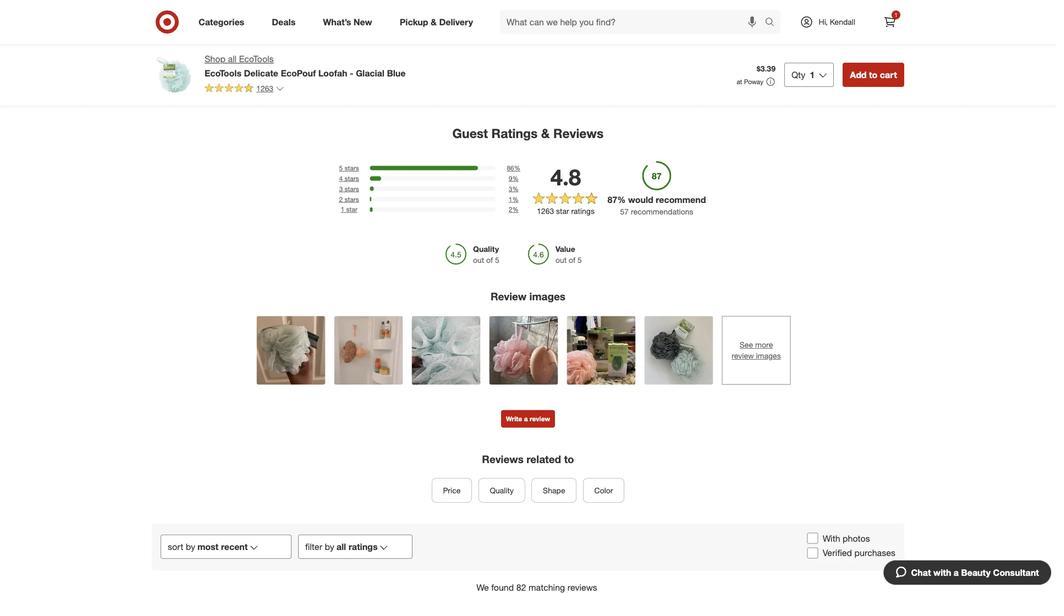 Task type: vqa. For each thing, say whether or not it's contained in the screenshot.
out of 5
no



Task type: locate. For each thing, give the bounding box(es) containing it.
fine'ry body mist fragrance spray - sweet on the outside - 5.07 fl oz
[[271, 11, 356, 50]]

perfume
[[541, 40, 570, 50]]

out inside the "value out of 5"
[[556, 255, 567, 265]]

a right write on the bottom of page
[[524, 415, 528, 423]]

value out of 5
[[556, 244, 582, 265]]

naturium right hi,
[[832, 11, 864, 21]]

hair left perfume
[[524, 40, 538, 50]]

2 acid from the left
[[638, 21, 653, 31]]

16.9 inside $15.99 naturium the smoother glycolic acid exfoliating body wash - 16.9 fl oz sponsored
[[205, 31, 220, 40]]

the left the smoother
[[192, 11, 205, 21]]

% down 9 %
[[513, 185, 519, 193]]

shop
[[205, 54, 226, 64]]

1 horizontal spatial of
[[569, 255, 576, 265]]

0 horizontal spatial a
[[524, 415, 528, 423]]

ratings right filter
[[349, 542, 378, 552]]

the right c
[[417, 11, 430, 21]]

2 down 1 %
[[509, 205, 513, 214]]

the inside naturium the brightener vitamin c brightening body wash - 16.9 fl oz sponsored
[[417, 11, 430, 21]]

stars up 3 stars
[[345, 174, 359, 183]]

1 vertical spatial with
[[934, 567, 952, 578]]

% for 87
[[618, 195, 626, 205]]

3 the from the left
[[641, 11, 654, 21]]

% up 9 %
[[514, 164, 521, 172]]

0 vertical spatial hair
[[570, 11, 584, 21]]

the inside $15.99 naturium the smoother glycolic acid exfoliating body wash - 16.9 fl oz sponsored
[[192, 11, 205, 21]]

naturium right new
[[383, 11, 415, 21]]

sponsored down linen
[[720, 40, 752, 49]]

1 acid from the left
[[188, 21, 203, 31]]

0 horizontal spatial 3
[[339, 185, 343, 193]]

star for 1
[[346, 205, 358, 214]]

deals
[[272, 17, 296, 27]]

wash down pickup
[[403, 31, 422, 40]]

fl inside "naturium the glow getter multi-oil hydrating body wash - 16.9 fl oz sponsored"
[[896, 31, 900, 40]]

body inside fine'ry body mist fragrance spray - sweet on the outside - 5.07 fl oz
[[296, 11, 314, 21]]

images right review
[[530, 290, 566, 303]]

1 horizontal spatial star
[[556, 207, 569, 216]]

acid for wash
[[188, 21, 203, 31]]

2 horizontal spatial mist
[[748, 21, 763, 31]]

1 3 from the left
[[339, 185, 343, 193]]

hair,
[[772, 11, 787, 21]]

1263 link
[[205, 83, 285, 96]]

- right women
[[524, 50, 527, 60]]

blue
[[387, 68, 406, 78]]

% up 57 in the top of the page
[[618, 195, 626, 205]]

1 for 1 star
[[341, 205, 345, 214]]

review inside the see more review images
[[732, 351, 754, 361]]

of down value
[[569, 255, 576, 265]]

2 of from the left
[[569, 255, 576, 265]]

wash inside $15.99 naturium the smoother glycolic acid exfoliating body wash - 16.9 fl oz sponsored
[[179, 31, 198, 40]]

with down being
[[720, 31, 734, 40]]

0 horizontal spatial ratings
[[349, 542, 378, 552]]

fine'ry
[[271, 11, 294, 21]]

by
[[186, 542, 195, 552], [325, 542, 334, 552]]

3 stars from the top
[[345, 185, 359, 193]]

0 horizontal spatial out
[[473, 255, 484, 265]]

frenshe
[[742, 11, 770, 21]]

sponsored up women
[[495, 40, 528, 49]]

0 horizontal spatial spray
[[307, 21, 327, 31]]

naturium the brightener vitamin c brightening body wash - 16.9 fl oz sponsored
[[383, 11, 468, 49]]

oz
[[228, 31, 236, 40], [453, 31, 461, 40], [902, 31, 910, 40], [271, 40, 279, 50], [631, 40, 639, 50], [794, 40, 802, 50], [541, 50, 549, 60]]

out down value
[[556, 255, 567, 265]]

the left skin
[[641, 11, 654, 21]]

0 vertical spatial review
[[732, 351, 754, 361]]

out for value out of 5
[[556, 255, 567, 265]]

pickup & delivery link
[[391, 10, 487, 34]]

chat with a beauty consultant
[[912, 567, 1040, 578]]

oz left the
[[271, 40, 279, 50]]

1 sponsored from the left
[[159, 40, 191, 49]]

1 the from the left
[[192, 11, 205, 21]]

0 horizontal spatial star
[[346, 205, 358, 214]]

1 horizontal spatial to
[[870, 69, 878, 80]]

1 horizontal spatial 1263
[[537, 207, 554, 216]]

guest
[[453, 126, 488, 141]]

1 horizontal spatial review
[[732, 351, 754, 361]]

stars for 5 stars
[[345, 164, 359, 172]]

review
[[491, 290, 527, 303]]

1 link
[[878, 10, 903, 34]]

with inside button
[[934, 567, 952, 578]]

recommendations
[[631, 207, 694, 216]]

write
[[506, 415, 523, 423]]

fl down cruelty- at top
[[535, 50, 539, 60]]

1 vertical spatial reviews
[[482, 453, 524, 466]]

1263 for 1263 star ratings
[[537, 207, 554, 216]]

2 the from the left
[[417, 11, 430, 21]]

1263 right '2 %'
[[537, 207, 554, 216]]

1 horizontal spatial by
[[325, 542, 334, 552]]

0 vertical spatial reviews
[[554, 126, 604, 141]]

1 horizontal spatial with
[[934, 567, 952, 578]]

body inside $15.99 naturium the smoother glycolic acid exfoliating body wash - 16.9 fl oz sponsored
[[159, 31, 177, 40]]

hair right rose
[[570, 11, 584, 21]]

filter by all ratings
[[305, 542, 378, 552]]

% down 3 %
[[513, 195, 519, 203]]

fl right '5.07'
[[347, 31, 351, 40]]

acid inside $15.99 naturium the smoother glycolic acid exfoliating body wash - 16.9 fl oz sponsored
[[188, 21, 203, 31]]

sponsored inside "naturium the glow getter multi-oil hydrating body wash - 16.9 fl oz sponsored"
[[832, 40, 865, 49]]

color button
[[583, 478, 625, 503]]

2 sponsored from the left
[[271, 40, 303, 49]]

spray
[[307, 21, 327, 31], [785, 21, 805, 31], [495, 40, 515, 50]]

0 horizontal spatial review
[[530, 415, 550, 423]]

% for 9
[[513, 174, 519, 183]]

star for 1263
[[556, 207, 569, 216]]

fl right oils
[[788, 40, 792, 50]]

3
[[339, 185, 343, 193], [509, 185, 513, 193]]

ecotools up delicate at the left of page
[[239, 54, 274, 64]]

- right cloud on the top
[[777, 40, 780, 50]]

0 horizontal spatial hair
[[524, 40, 538, 50]]

1 horizontal spatial out
[[556, 255, 567, 265]]

value
[[556, 244, 576, 254]]

0 horizontal spatial of
[[487, 255, 493, 265]]

guest review image 2 of 12, zoom in image
[[334, 316, 403, 385]]

2 wash from the left
[[403, 31, 422, 40]]

of down quality
[[487, 255, 493, 265]]

2 by from the left
[[325, 542, 334, 552]]

see
[[740, 340, 754, 350]]

0 horizontal spatial all
[[228, 54, 237, 64]]

out down quality
[[473, 255, 484, 265]]

of inside the "value out of 5"
[[569, 255, 576, 265]]

1 up hydrating
[[895, 11, 898, 18]]

0 horizontal spatial acid
[[188, 21, 203, 31]]

star down 4.8
[[556, 207, 569, 216]]

3 %
[[509, 185, 519, 193]]

- left sweet
[[329, 21, 332, 31]]

with inside the $14.99 being frenshe hair, body & linen mist body spray with essential oils - lavender cloud - 5 fl oz
[[720, 31, 734, 40]]

all right shop
[[228, 54, 237, 64]]

with right the chat
[[934, 567, 952, 578]]

- right c
[[425, 31, 428, 40]]

acid right glycolic
[[188, 21, 203, 31]]

1 horizontal spatial all
[[337, 542, 346, 552]]

2
[[339, 195, 343, 203], [509, 205, 513, 214]]

- right skin
[[689, 31, 692, 40]]

1 horizontal spatial 3
[[509, 185, 513, 193]]

5 down 1263 star ratings
[[578, 255, 582, 265]]

body inside "naturium the glow getter multi-oil hydrating body wash - 16.9 fl oz sponsored"
[[832, 31, 850, 40]]

pickup
[[400, 17, 428, 27]]

out inside quality out of 5
[[473, 255, 484, 265]]

16.9
[[205, 31, 220, 40], [430, 31, 445, 40], [879, 31, 894, 40], [608, 40, 623, 50]]

$11.19 mix:bar glass rose hair & body mist - clean, vegan, cruelty-free body spray & hair perfume for women - 5 fl oz
[[495, 2, 584, 60]]

naturium inside $15.69 naturium the perfector salicylic acid skin smoothing body wash - 16.9 fl oz
[[608, 11, 639, 21]]

body
[[296, 11, 314, 21], [789, 11, 807, 21], [502, 21, 521, 31], [765, 21, 783, 31], [159, 31, 177, 40], [383, 31, 401, 40], [564, 31, 582, 40], [647, 31, 666, 40], [832, 31, 850, 40]]

stars up the 4 stars
[[345, 164, 359, 172]]

oz down free
[[541, 50, 549, 60]]

% down 1 %
[[513, 205, 519, 214]]

- left 1 link
[[874, 31, 877, 40]]

5 down quality
[[495, 255, 500, 265]]

1 vertical spatial hair
[[524, 40, 538, 50]]

1263 down delicate at the left of page
[[256, 84, 274, 93]]

fl down categories
[[222, 31, 226, 40]]

- inside $15.69 naturium the perfector salicylic acid skin smoothing body wash - 16.9 fl oz
[[689, 31, 692, 40]]

fl inside $15.69 naturium the perfector salicylic acid skin smoothing body wash - 16.9 fl oz
[[625, 40, 629, 50]]

1 horizontal spatial 2
[[509, 205, 513, 214]]

naturium up smoothing
[[608, 11, 639, 21]]

color
[[595, 486, 613, 495]]

1 vertical spatial review
[[530, 415, 550, 423]]

stars down 3 stars
[[345, 195, 359, 203]]

1 out from the left
[[473, 255, 484, 265]]

With photos checkbox
[[808, 533, 819, 544]]

4 naturium from the left
[[832, 11, 864, 21]]

1 %
[[509, 195, 519, 203]]

wash left oil
[[852, 31, 871, 40]]

1 for 1 %
[[509, 195, 513, 203]]

guest review image 5 of 12, zoom in image
[[567, 316, 636, 385]]

- inside $15.99 naturium the smoother glycolic acid exfoliating body wash - 16.9 fl oz sponsored
[[200, 31, 203, 40]]

chat
[[912, 567, 932, 578]]

1 vertical spatial 1263
[[537, 207, 554, 216]]

16.9 down salicylic
[[608, 40, 623, 50]]

review down "see"
[[732, 351, 754, 361]]

images down more
[[756, 351, 781, 361]]

1 horizontal spatial mist
[[523, 21, 537, 31]]

by for sort by
[[186, 542, 195, 552]]

1 for 1
[[895, 11, 898, 18]]

wash inside $15.69 naturium the perfector salicylic acid skin smoothing body wash - 16.9 fl oz
[[668, 31, 687, 40]]

oz right oil
[[902, 31, 910, 40]]

review for see more review images
[[732, 351, 754, 361]]

multi-
[[856, 21, 876, 31]]

&
[[431, 17, 437, 27], [495, 21, 500, 31], [720, 21, 725, 31], [517, 40, 522, 50], [541, 126, 550, 141]]

0 horizontal spatial with
[[720, 31, 734, 40]]

0 vertical spatial images
[[530, 290, 566, 303]]

3 down 4
[[339, 185, 343, 193]]

smoother
[[207, 11, 241, 21]]

4 wash from the left
[[852, 31, 871, 40]]

$3.39
[[757, 64, 776, 74]]

wash down perfector
[[668, 31, 687, 40]]

sponsored down fragrance on the top of the page
[[271, 40, 303, 49]]

16.9 down categories
[[205, 31, 220, 40]]

1 vertical spatial all
[[337, 542, 346, 552]]

0 horizontal spatial by
[[186, 542, 195, 552]]

all right filter
[[337, 542, 346, 552]]

loofah
[[319, 68, 348, 78]]

0 horizontal spatial mist
[[316, 11, 331, 21]]

mist inside the $14.99 being frenshe hair, body & linen mist body spray with essential oils - lavender cloud - 5 fl oz
[[748, 21, 763, 31]]

spray down mix:bar on the left top of the page
[[495, 40, 515, 50]]

86 %
[[507, 164, 521, 172]]

2 naturium from the left
[[383, 11, 415, 21]]

image of ecotools delicate ecopouf loofah - glacial blue image
[[152, 53, 196, 97]]

the left glow
[[866, 11, 879, 21]]

wash inside "naturium the glow getter multi-oil hydrating body wash - 16.9 fl oz sponsored"
[[852, 31, 871, 40]]

review
[[732, 351, 754, 361], [530, 415, 550, 423]]

0 horizontal spatial to
[[564, 453, 574, 466]]

1 by from the left
[[186, 542, 195, 552]]

sponsored down getter
[[832, 40, 865, 49]]

2 out from the left
[[556, 255, 567, 265]]

2 3 from the left
[[509, 185, 513, 193]]

2 horizontal spatial spray
[[785, 21, 805, 31]]

% down 86 % at left
[[513, 174, 519, 183]]

related
[[527, 453, 561, 466]]

reviews up "quality"
[[482, 453, 524, 466]]

matching
[[529, 583, 565, 593]]

3 wash from the left
[[668, 31, 687, 40]]

1 of from the left
[[487, 255, 493, 265]]

0 vertical spatial 1263
[[256, 84, 274, 93]]

1 naturium from the left
[[159, 11, 190, 21]]

$15.99
[[159, 2, 182, 11]]

-
[[329, 21, 332, 31], [539, 21, 542, 31], [200, 31, 203, 40], [325, 31, 328, 40], [425, 31, 428, 40], [689, 31, 692, 40], [785, 31, 788, 40], [874, 31, 877, 40], [777, 40, 780, 50], [524, 50, 527, 60], [350, 68, 354, 78]]

to right related at the bottom of page
[[564, 453, 574, 466]]

oz inside "naturium the glow getter multi-oil hydrating body wash - 16.9 fl oz sponsored"
[[902, 31, 910, 40]]

with photos
[[823, 533, 871, 544]]

1 horizontal spatial acid
[[638, 21, 653, 31]]

fl right oil
[[896, 31, 900, 40]]

1 up '2 %'
[[509, 195, 513, 203]]

images
[[530, 290, 566, 303], [756, 351, 781, 361]]

- left the exfoliating
[[200, 31, 203, 40]]

4 stars from the top
[[345, 195, 359, 203]]

naturium left categories
[[159, 11, 190, 21]]

naturium inside $15.99 naturium the smoother glycolic acid exfoliating body wash - 16.9 fl oz sponsored
[[159, 11, 190, 21]]

1 vertical spatial images
[[756, 351, 781, 361]]

0 vertical spatial ratings
[[572, 207, 595, 216]]

oz right oils
[[794, 40, 802, 50]]

by right filter
[[325, 542, 334, 552]]

search
[[760, 18, 787, 28]]

sweet
[[335, 21, 356, 31]]

out
[[473, 255, 484, 265], [556, 255, 567, 265]]

spray right oils
[[785, 21, 805, 31]]

reviews related to
[[482, 453, 574, 466]]

2 down 3 stars
[[339, 195, 343, 203]]

ecotools down shop
[[205, 68, 242, 78]]

1 vertical spatial a
[[954, 567, 959, 578]]

review inside write a review button
[[530, 415, 550, 423]]

5 down cruelty- at top
[[529, 50, 533, 60]]

fl inside naturium the brightener vitamin c brightening body wash - 16.9 fl oz sponsored
[[447, 31, 451, 40]]

clean,
[[545, 21, 566, 31]]

a left beauty
[[954, 567, 959, 578]]

sponsored
[[159, 40, 191, 49], [271, 40, 303, 49], [383, 40, 416, 49], [495, 40, 528, 49], [608, 40, 640, 49], [720, 40, 752, 49], [832, 40, 865, 49]]

4 sponsored from the left
[[495, 40, 528, 49]]

0 vertical spatial with
[[720, 31, 734, 40]]

star down 2 stars
[[346, 205, 358, 214]]

3 naturium from the left
[[608, 11, 639, 21]]

stars down the 4 stars
[[345, 185, 359, 193]]

sponsored down vitamin
[[383, 40, 416, 49]]

review for write a review
[[530, 415, 550, 423]]

4 the from the left
[[866, 11, 879, 21]]

1 horizontal spatial images
[[756, 351, 781, 361]]

acid left skin
[[638, 21, 653, 31]]

exfoliating
[[206, 21, 241, 31]]

oz down categories
[[228, 31, 236, 40]]

0 vertical spatial all
[[228, 54, 237, 64]]

spray inside fine'ry body mist fragrance spray - sweet on the outside - 5.07 fl oz
[[307, 21, 327, 31]]

wash down $15.99
[[179, 31, 198, 40]]

glacial
[[356, 68, 385, 78]]

% for 3
[[513, 185, 519, 193]]

1 wash from the left
[[179, 31, 198, 40]]

1 down 2 stars
[[341, 205, 345, 214]]

mist inside "$11.19 mix:bar glass rose hair & body mist - clean, vegan, cruelty-free body spray & hair perfume for women - 5 fl oz"
[[523, 21, 537, 31]]

photos
[[843, 533, 871, 544]]

0 horizontal spatial 1263
[[256, 84, 274, 93]]

1 vertical spatial 2
[[509, 205, 513, 214]]

reviews up 4.8
[[554, 126, 604, 141]]

1 horizontal spatial ratings
[[572, 207, 595, 216]]

1 horizontal spatial a
[[954, 567, 959, 578]]

0 horizontal spatial 2
[[339, 195, 343, 203]]

stars for 3 stars
[[345, 185, 359, 193]]

1263
[[256, 84, 274, 93], [537, 207, 554, 216]]

out for quality out of 5
[[473, 255, 484, 265]]

at poway
[[737, 78, 764, 86]]

$15.69 naturium the perfector salicylic acid skin smoothing body wash - 16.9 fl oz
[[608, 2, 692, 50]]

delivery
[[439, 17, 473, 27]]

verified
[[823, 548, 853, 559]]

spray inside "$11.19 mix:bar glass rose hair & body mist - clean, vegan, cruelty-free body spray & hair perfume for women - 5 fl oz"
[[495, 40, 515, 50]]

shape button
[[532, 478, 577, 503]]

0 vertical spatial to
[[870, 69, 878, 80]]

16.9 down glow
[[879, 31, 894, 40]]

reviews
[[554, 126, 604, 141], [482, 453, 524, 466]]

acid inside $15.69 naturium the perfector salicylic acid skin smoothing body wash - 16.9 fl oz
[[638, 21, 653, 31]]

% inside the 87 % would recommend 57 recommendations
[[618, 195, 626, 205]]

ratings down 4.8
[[572, 207, 595, 216]]

salicylic
[[608, 21, 636, 31]]

ecotools
[[239, 54, 274, 64], [205, 68, 242, 78]]

fl inside fine'ry body mist fragrance spray - sweet on the outside - 5.07 fl oz
[[347, 31, 351, 40]]

- right oils
[[785, 31, 788, 40]]

sponsored down salicylic
[[608, 40, 640, 49]]

% for 2
[[513, 205, 519, 214]]

spray left '5.07'
[[307, 21, 327, 31]]

$11.19
[[495, 2, 518, 11]]

1 right qty at the right of page
[[810, 69, 815, 80]]

of inside quality out of 5
[[487, 255, 493, 265]]

by right the "sort"
[[186, 542, 195, 552]]

7 sponsored from the left
[[832, 40, 865, 49]]

1 stars from the top
[[345, 164, 359, 172]]

1 horizontal spatial spray
[[495, 40, 515, 50]]

to right add
[[870, 69, 878, 80]]

guest review image 6 of 12, zoom in image
[[645, 316, 714, 385]]

sponsored down glycolic
[[159, 40, 191, 49]]

- left glacial
[[350, 68, 354, 78]]

$15.99 naturium the smoother glycolic acid exfoliating body wash - 16.9 fl oz sponsored
[[159, 2, 241, 49]]

3 sponsored from the left
[[383, 40, 416, 49]]

kendall
[[830, 17, 856, 27]]

guest review image 3 of 12, zoom in image
[[412, 316, 481, 385]]

2 stars from the top
[[345, 174, 359, 183]]

star
[[346, 205, 358, 214], [556, 207, 569, 216]]

0 vertical spatial 2
[[339, 195, 343, 203]]

guest review image 1 of 12, zoom in image
[[257, 316, 326, 385]]

mist for mix:bar
[[523, 21, 537, 31]]

3 down 9
[[509, 185, 513, 193]]

2 for 2 stars
[[339, 195, 343, 203]]

5 right cloud on the top
[[782, 40, 786, 50]]

quality button
[[479, 478, 525, 503]]

0 vertical spatial a
[[524, 415, 528, 423]]

of
[[487, 255, 493, 265], [569, 255, 576, 265]]

consultant
[[994, 567, 1040, 578]]



Task type: describe. For each thing, give the bounding box(es) containing it.
- left clean,
[[539, 21, 542, 31]]

perfector
[[657, 11, 688, 21]]

write a review
[[506, 415, 550, 423]]

delicate
[[244, 68, 278, 78]]

glycolic
[[159, 21, 186, 31]]

verified purchases
[[823, 548, 896, 559]]

oil
[[876, 21, 885, 31]]

free
[[548, 31, 562, 40]]

what's new
[[323, 17, 372, 27]]

oz inside fine'ry body mist fragrance spray - sweet on the outside - 5.07 fl oz
[[271, 40, 279, 50]]

the inside "naturium the glow getter multi-oil hydrating body wash - 16.9 fl oz sponsored"
[[866, 11, 879, 21]]

the inside $15.69 naturium the perfector salicylic acid skin smoothing body wash - 16.9 fl oz
[[641, 11, 654, 21]]

mist inside fine'ry body mist fragrance spray - sweet on the outside - 5.07 fl oz
[[316, 11, 331, 21]]

% for 86
[[514, 164, 521, 172]]

to inside 'button'
[[870, 69, 878, 80]]

2 stars
[[339, 195, 359, 203]]

on
[[271, 31, 281, 40]]

recent
[[221, 542, 248, 552]]

5 inside the $14.99 being frenshe hair, body & linen mist body spray with essential oils - lavender cloud - 5 fl oz
[[782, 40, 786, 50]]

sort by most recent
[[168, 542, 248, 552]]

most
[[198, 542, 219, 552]]

getter
[[832, 21, 854, 31]]

linen
[[727, 21, 746, 31]]

wash inside naturium the brightener vitamin c brightening body wash - 16.9 fl oz sponsored
[[403, 31, 422, 40]]

review images
[[491, 290, 566, 303]]

being
[[720, 11, 740, 21]]

0 horizontal spatial reviews
[[482, 453, 524, 466]]

new
[[354, 17, 372, 27]]

sponsored inside naturium the brightener vitamin c brightening body wash - 16.9 fl oz sponsored
[[383, 40, 416, 49]]

fl inside $15.99 naturium the smoother glycolic acid exfoliating body wash - 16.9 fl oz sponsored
[[222, 31, 226, 40]]

categories link
[[189, 10, 258, 34]]

9 %
[[509, 174, 519, 183]]

all inside shop all ecotools ecotools delicate ecopouf loofah - glacial blue
[[228, 54, 237, 64]]

glow
[[881, 11, 899, 21]]

What can we help you find? suggestions appear below search field
[[500, 10, 768, 34]]

images inside the see more review images
[[756, 351, 781, 361]]

0 horizontal spatial images
[[530, 290, 566, 303]]

oz inside $15.69 naturium the perfector salicylic acid skin smoothing body wash - 16.9 fl oz
[[631, 40, 639, 50]]

5 stars
[[339, 164, 359, 172]]

quality
[[473, 244, 499, 254]]

chat with a beauty consultant button
[[884, 560, 1052, 586]]

- inside "naturium the glow getter multi-oil hydrating body wash - 16.9 fl oz sponsored"
[[874, 31, 877, 40]]

essential
[[736, 31, 767, 40]]

- inside naturium the brightener vitamin c brightening body wash - 16.9 fl oz sponsored
[[425, 31, 428, 40]]

smoothing
[[608, 31, 645, 40]]

recommend
[[656, 195, 706, 205]]

3 for 3 %
[[509, 185, 513, 193]]

spray inside the $14.99 being frenshe hair, body & linen mist body spray with essential oils - lavender cloud - 5 fl oz
[[785, 21, 805, 31]]

of for value
[[569, 255, 576, 265]]

women
[[495, 50, 522, 60]]

naturium the glow getter multi-oil hydrating body wash - 16.9 fl oz sponsored
[[832, 11, 920, 49]]

oz inside the $14.99 being frenshe hair, body & linen mist body spray with essential oils - lavender cloud - 5 fl oz
[[794, 40, 802, 50]]

glass
[[528, 11, 548, 21]]

brightening
[[418, 21, 458, 31]]

ratings
[[492, 126, 538, 141]]

oz inside naturium the brightener vitamin c brightening body wash - 16.9 fl oz sponsored
[[453, 31, 461, 40]]

1 horizontal spatial reviews
[[554, 126, 604, 141]]

add to cart
[[850, 69, 898, 80]]

oz inside $15.99 naturium the smoother glycolic acid exfoliating body wash - 16.9 fl oz sponsored
[[228, 31, 236, 40]]

5 sponsored from the left
[[608, 40, 640, 49]]

body inside naturium the brightener vitamin c brightening body wash - 16.9 fl oz sponsored
[[383, 31, 401, 40]]

fl inside the $14.99 being frenshe hair, body & linen mist body spray with essential oils - lavender cloud - 5 fl oz
[[788, 40, 792, 50]]

naturium inside "naturium the glow getter multi-oil hydrating body wash - 16.9 fl oz sponsored"
[[832, 11, 864, 21]]

cart
[[880, 69, 898, 80]]

more
[[756, 340, 773, 350]]

- inside shop all ecotools ecotools delicate ecopouf loofah - glacial blue
[[350, 68, 354, 78]]

cruelty-
[[521, 31, 548, 40]]

quality
[[490, 486, 514, 495]]

acid for body
[[638, 21, 653, 31]]

oz inside "$11.19 mix:bar glass rose hair & body mist - clean, vegan, cruelty-free body spray & hair perfume for women - 5 fl oz"
[[541, 50, 549, 60]]

stars for 2 stars
[[345, 195, 359, 203]]

& inside the $14.99 being frenshe hair, body & linen mist body spray with essential oils - lavender cloud - 5 fl oz
[[720, 21, 725, 31]]

fl inside "$11.19 mix:bar glass rose hair & body mist - clean, vegan, cruelty-free body spray & hair perfume for women - 5 fl oz"
[[535, 50, 539, 60]]

qty 1
[[792, 69, 815, 80]]

the
[[283, 31, 294, 40]]

1263 for 1263
[[256, 84, 274, 93]]

86
[[507, 164, 514, 172]]

hi,
[[819, 17, 828, 27]]

2 %
[[509, 205, 519, 214]]

% for 1
[[513, 195, 519, 203]]

brightener
[[432, 11, 468, 21]]

poway
[[744, 78, 764, 86]]

Verified purchases checkbox
[[808, 548, 819, 559]]

sponsored inside $15.99 naturium the smoother glycolic acid exfoliating body wash - 16.9 fl oz sponsored
[[159, 40, 191, 49]]

mist for being
[[748, 21, 763, 31]]

5 inside "$11.19 mix:bar glass rose hair & body mist - clean, vegan, cruelty-free body spray & hair perfume for women - 5 fl oz"
[[529, 50, 533, 60]]

deals link
[[263, 10, 309, 34]]

4.8
[[551, 164, 581, 190]]

1 vertical spatial ratings
[[349, 542, 378, 552]]

- left '5.07'
[[325, 31, 328, 40]]

16.9 inside $15.69 naturium the perfector salicylic acid skin smoothing body wash - 16.9 fl oz
[[608, 40, 623, 50]]

5 inside quality out of 5
[[495, 255, 500, 265]]

write a review button
[[501, 410, 555, 428]]

4
[[339, 174, 343, 183]]

filter
[[305, 542, 323, 552]]

16.9 inside naturium the brightener vitamin c brightening body wash - 16.9 fl oz sponsored
[[430, 31, 445, 40]]

we
[[477, 583, 489, 593]]

add
[[850, 69, 867, 80]]

price
[[443, 486, 461, 495]]

1 star
[[341, 205, 358, 214]]

rose
[[550, 11, 568, 21]]

search button
[[760, 10, 787, 36]]

1 vertical spatial ecotools
[[205, 68, 242, 78]]

body inside $15.69 naturium the perfector salicylic acid skin smoothing body wash - 16.9 fl oz
[[647, 31, 666, 40]]

$14.99
[[720, 2, 743, 11]]

hydrating
[[887, 21, 920, 31]]

2 for 2 %
[[509, 205, 513, 214]]

quality out of 5
[[473, 244, 500, 265]]

outside
[[296, 31, 323, 40]]

naturium inside naturium the brightener vitamin c brightening body wash - 16.9 fl oz sponsored
[[383, 11, 415, 21]]

shape
[[543, 486, 566, 495]]

stars for 4 stars
[[345, 174, 359, 183]]

1263 star ratings
[[537, 207, 595, 216]]

5 up 4
[[339, 164, 343, 172]]

guest ratings & reviews
[[453, 126, 604, 141]]

skin
[[655, 21, 670, 31]]

shop all ecotools ecotools delicate ecopouf loofah - glacial blue
[[205, 54, 406, 78]]

6 sponsored from the left
[[720, 40, 752, 49]]

$15.69
[[608, 2, 631, 11]]

with
[[823, 533, 841, 544]]

of for quality
[[487, 255, 493, 265]]

price button
[[432, 478, 472, 503]]

87 % would recommend 57 recommendations
[[608, 195, 706, 216]]

0 vertical spatial ecotools
[[239, 54, 274, 64]]

by for filter by
[[325, 542, 334, 552]]

what's new link
[[314, 10, 386, 34]]

categories
[[199, 17, 244, 27]]

5 inside the "value out of 5"
[[578, 255, 582, 265]]

16.9 inside "naturium the glow getter multi-oil hydrating body wash - 16.9 fl oz sponsored"
[[879, 31, 894, 40]]

ecopouf
[[281, 68, 316, 78]]

oils
[[769, 31, 783, 40]]

we found 82 matching reviews
[[477, 583, 598, 593]]

1 horizontal spatial hair
[[570, 11, 584, 21]]

hi, kendall
[[819, 17, 856, 27]]

see more review images button
[[722, 316, 791, 385]]

vegan,
[[495, 31, 518, 40]]

3 for 3 stars
[[339, 185, 343, 193]]

guest review image 4 of 12, zoom in image
[[490, 316, 558, 385]]

add to cart button
[[843, 63, 905, 87]]

1 vertical spatial to
[[564, 453, 574, 466]]

vitamin
[[383, 21, 409, 31]]



